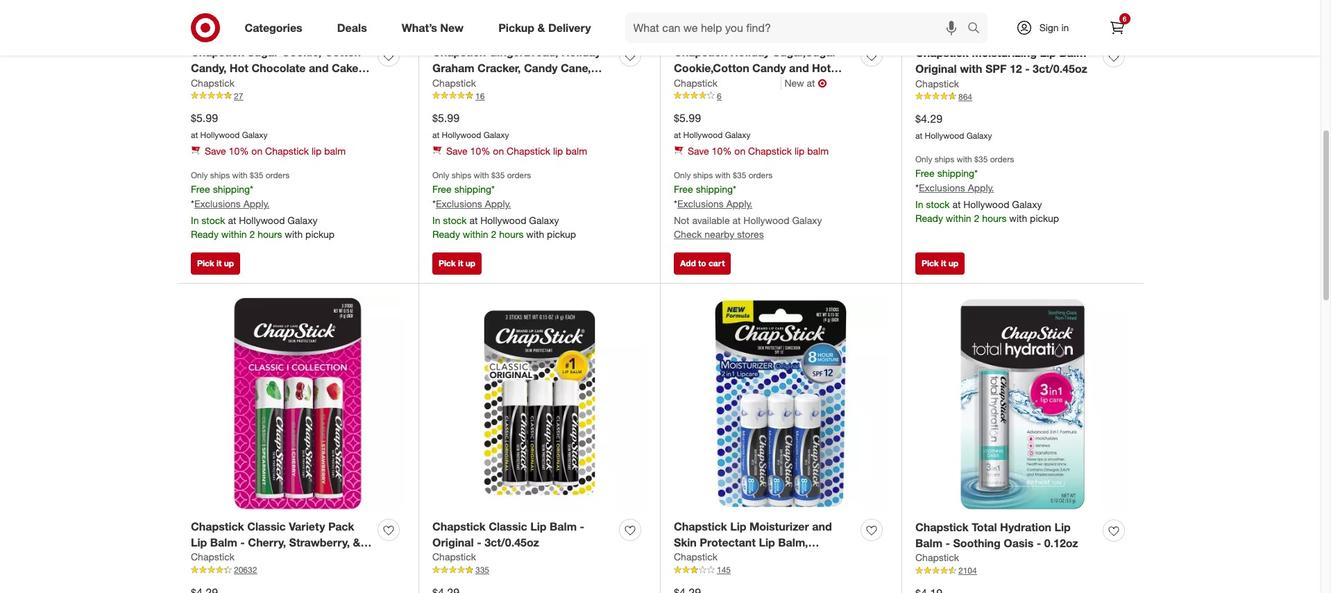 Task type: describe. For each thing, give the bounding box(es) containing it.
set
[[674, 93, 692, 107]]

stock for chapstick gingerbread, holiday graham cracker, candy cane, vanilla icing and milk chocolate lip balm - 4ct
[[443, 215, 467, 227]]

3ct/0.45oz inside chapstick classic lip balm - original - 3ct/0.45oz
[[485, 536, 539, 550]]

$5.99 at hollywood galaxy for balm
[[191, 111, 268, 140]]

save for chapstick holiday sugar,sugar cookie,cotton candy and hot chocolate cake batter lip balm set - 4ct
[[688, 145, 710, 157]]

cracker,
[[478, 61, 521, 75]]

2 for -
[[975, 213, 980, 225]]

pickup & delivery link
[[487, 12, 609, 43]]

chapstick link for chapstick classic lip balm - original - 3ct/0.45oz
[[433, 551, 476, 565]]

lip inside chapstick classic lip balm - original - 3ct/0.45oz
[[531, 520, 547, 534]]

variety
[[289, 520, 325, 534]]

2104 link
[[916, 566, 1131, 578]]

3 up from the left
[[949, 258, 959, 269]]

exclusions apply. link for chapstick sugar cookie, cotton candy, hot chocolate and cake batter kids' lip balm - 4ct
[[194, 198, 270, 210]]

classic for 3ct/0.45oz
[[489, 520, 528, 534]]

graham
[[433, 61, 475, 75]]

3ct/0.45oz inside chapstick classic variety pack lip balm - cherry, strawberry, & spearmint - 3ct/0.45oz
[[257, 552, 311, 566]]

What can we help you find? suggestions appear below search field
[[625, 12, 971, 43]]

- right oasis
[[1037, 537, 1042, 550]]

in for chapstick moisturizing lip balm - original with spf 12 - 3ct/0.45oz
[[916, 199, 924, 211]]

within for chapstick gingerbread, holiday graham cracker, candy cane, vanilla icing and milk chocolate lip balm - 4ct
[[463, 229, 489, 240]]

only for chapstick gingerbread, holiday graham cracker, candy cane, vanilla icing and milk chocolate lip balm - 4ct
[[433, 170, 450, 181]]

deals
[[337, 21, 367, 34]]

$35 for milk
[[492, 170, 505, 181]]

spf inside chapstick moisturizing lip balm - original with spf 12 - 3ct/0.45oz
[[986, 62, 1007, 75]]

what's new link
[[390, 12, 481, 43]]

0 vertical spatial 6 link
[[1102, 12, 1133, 43]]

1 horizontal spatial &
[[538, 21, 545, 34]]

categories
[[245, 21, 303, 34]]

orders for kids'
[[266, 170, 290, 181]]

10% for balm
[[229, 145, 249, 157]]

balm inside chapstick classic variety pack lip balm - cherry, strawberry, & spearmint - 3ct/0.45oz
[[210, 536, 237, 550]]

apply. for 3ct/0.45oz
[[969, 182, 995, 194]]

add to cart button
[[674, 253, 731, 275]]

total
[[972, 521, 998, 535]]

chapstick holiday sugar,sugar cookie,cotton candy and hot chocolate cake batter lip balm set - 4ct
[[674, 45, 844, 107]]

what's new
[[402, 21, 464, 34]]

$4.29 at hollywood galaxy
[[916, 112, 993, 141]]

20632
[[234, 566, 257, 576]]

with inside only ships with $35 orders free shipping * * exclusions apply. not available at hollywood galaxy check nearby stores
[[716, 170, 731, 181]]

moisturizing
[[972, 46, 1038, 60]]

orders for milk
[[507, 170, 531, 181]]

candy,
[[191, 61, 227, 75]]

chapstick gingerbread, holiday graham cracker, candy cane, vanilla icing and milk chocolate lip balm - 4ct link
[[433, 44, 614, 107]]

chapstick classic lip balm - original - 3ct/0.45oz link
[[433, 519, 614, 551]]

galaxy inside only ships with $35 orders free shipping * * exclusions apply. not available at hollywood galaxy check nearby stores
[[793, 215, 823, 227]]

save 10% on chapstick lip balm for lip
[[688, 145, 829, 157]]

lip inside chapstick moisturizing lip balm - original with spf 12 - 3ct/0.45oz
[[1041, 46, 1057, 60]]

moisturizer
[[750, 520, 810, 534]]

- down the cherry,
[[249, 552, 253, 566]]

chapstick inside chapstick classic lip balm - original - 3ct/0.45oz
[[433, 520, 486, 534]]

shipping for chapstick sugar cookie, cotton candy, hot chocolate and cake batter kids' lip balm - 4ct
[[213, 184, 250, 195]]

hours for milk
[[499, 229, 524, 240]]

lip up '12-'
[[759, 536, 776, 550]]

chapstick classic variety pack lip balm - cherry, strawberry, & spearmint - 3ct/0.45oz link
[[191, 519, 372, 566]]

- left the soothing
[[946, 537, 951, 550]]

145 link
[[674, 565, 888, 577]]

ships for chapstick moisturizing lip balm - original with spf 12 - 3ct/0.45oz
[[935, 154, 955, 165]]

balm for chapstick sugar cookie, cotton candy, hot chocolate and cake batter kids' lip balm - 4ct
[[324, 145, 346, 157]]

lip inside chapstick sugar cookie, cotton candy, hot chocolate and cake batter kids' lip balm - 4ct
[[256, 77, 273, 91]]

$5.99 at hollywood galaxy for set
[[674, 111, 751, 140]]

to
[[699, 258, 707, 269]]

add
[[681, 258, 696, 269]]

sunscreen,
[[674, 552, 733, 566]]

save 10% on chapstick lip balm for kids'
[[205, 145, 346, 157]]

within for chapstick moisturizing lip balm - original with spf 12 - 3ct/0.45oz
[[946, 213, 972, 225]]

chocolate inside chapstick holiday sugar,sugar cookie,cotton candy and hot chocolate cake batter lip balm set - 4ct
[[674, 77, 729, 91]]

pick it up button for lip
[[433, 253, 482, 275]]

chapstick inside the "chapstick total hydration lip balm - soothing oasis - 0.12oz"
[[916, 521, 969, 535]]

chocolate inside the chapstick gingerbread, holiday graham cracker, candy cane, vanilla icing and milk chocolate lip balm - 4ct
[[547, 77, 601, 91]]

what's
[[402, 21, 437, 34]]

spf inside chapstick lip moisturizer and skin protectant lip balm, sunscreen, spf 12- 3ct
[[737, 552, 758, 566]]

chapstick total hydration lip balm - soothing oasis - 0.12oz link
[[916, 520, 1098, 552]]

chapstick inside chapstick lip moisturizer and skin protectant lip balm, sunscreen, spf 12- 3ct
[[674, 520, 728, 534]]

and inside the chapstick gingerbread, holiday graham cracker, candy cane, vanilla icing and milk chocolate lip balm - 4ct
[[499, 77, 519, 91]]

balm for chapstick gingerbread, holiday graham cracker, candy cane, vanilla icing and milk chocolate lip balm - 4ct
[[566, 145, 588, 157]]

strawberry,
[[289, 536, 350, 550]]

hours for kids'
[[258, 229, 282, 240]]

only ships with $35 orders free shipping * * exclusions apply. in stock at  hollywood galaxy ready within 2 hours with pickup for 3ct/0.45oz
[[916, 154, 1060, 225]]

cookie,cotton
[[674, 61, 750, 75]]

ships for chapstick sugar cookie, cotton candy, hot chocolate and cake batter kids' lip balm - 4ct
[[210, 170, 230, 181]]

kids'
[[227, 77, 253, 91]]

¬
[[818, 76, 827, 90]]

2 for and
[[491, 229, 497, 240]]

hot inside chapstick holiday sugar,sugar cookie,cotton candy and hot chocolate cake batter lip balm set - 4ct
[[813, 61, 831, 75]]

lip inside chapstick classic variety pack lip balm - cherry, strawberry, & spearmint - 3ct/0.45oz
[[191, 536, 207, 550]]

chapstick inside chapstick holiday sugar,sugar cookie,cotton candy and hot chocolate cake batter lip balm set - 4ct
[[674, 45, 728, 59]]

ships for chapstick gingerbread, holiday graham cracker, candy cane, vanilla icing and milk chocolate lip balm - 4ct
[[452, 170, 472, 181]]

lip up protectant
[[731, 520, 747, 534]]

deals link
[[325, 12, 385, 43]]

335 link
[[433, 565, 647, 577]]

lip inside chapstick holiday sugar,sugar cookie,cotton candy and hot chocolate cake batter lip balm set - 4ct
[[798, 77, 814, 91]]

sign in
[[1040, 22, 1070, 33]]

batter for candy
[[761, 77, 794, 91]]

10% for lip
[[471, 145, 491, 157]]

3 it from the left
[[942, 258, 947, 269]]

holiday inside chapstick holiday sugar,sugar cookie,cotton candy and hot chocolate cake batter lip balm set - 4ct
[[731, 45, 770, 59]]

4ct for and
[[314, 77, 330, 91]]

chapstick link for chapstick lip moisturizer and skin protectant lip balm, sunscreen, spf 12- 3ct
[[674, 551, 718, 565]]

chapstick moisturizing lip balm - original with spf 12 - 3ct/0.45oz link
[[916, 45, 1098, 77]]

shipping for chapstick moisturizing lip balm - original with spf 12 - 3ct/0.45oz
[[938, 168, 975, 179]]

save for chapstick sugar cookie, cotton candy, hot chocolate and cake batter kids' lip balm - 4ct
[[205, 145, 226, 157]]

cake for cookie,cotton
[[732, 77, 758, 91]]

apply. for milk
[[485, 198, 511, 210]]

balm inside the chapstick gingerbread, holiday graham cracker, candy cane, vanilla icing and milk chocolate lip balm - 4ct
[[452, 93, 479, 107]]

pick for balm
[[197, 258, 214, 269]]

it for lip
[[458, 258, 463, 269]]

and inside chapstick holiday sugar,sugar cookie,cotton candy and hot chocolate cake batter lip balm set - 4ct
[[790, 61, 809, 75]]

soothing
[[954, 537, 1001, 550]]

pickup
[[499, 21, 535, 34]]

stores
[[737, 229, 764, 240]]

chapstick holiday sugar,sugar cookie,cotton candy and hot chocolate cake batter lip balm set - 4ct link
[[674, 44, 856, 107]]

skin
[[674, 536, 697, 550]]

16
[[476, 91, 485, 101]]

ready for chapstick gingerbread, holiday graham cracker, candy cane, vanilla icing and milk chocolate lip balm - 4ct
[[433, 229, 460, 240]]

chapstick classic variety pack lip balm - cherry, strawberry, & spearmint - 3ct/0.45oz
[[191, 520, 361, 566]]

oasis
[[1004, 537, 1034, 550]]

balm inside chapstick sugar cookie, cotton candy, hot chocolate and cake batter kids' lip balm - 4ct
[[276, 77, 303, 91]]

0 horizontal spatial 6
[[717, 91, 722, 101]]

3 pick it up button from the left
[[916, 253, 965, 275]]

chapstick link for chapstick gingerbread, holiday graham cracker, candy cane, vanilla icing and milk chocolate lip balm - 4ct
[[433, 76, 476, 90]]

pick for lip
[[439, 258, 456, 269]]

3ct
[[781, 552, 797, 566]]

not
[[674, 215, 690, 227]]

exclusions for chapstick holiday sugar,sugar cookie,cotton candy and hot chocolate cake batter lip balm set - 4ct
[[678, 198, 724, 210]]

3ct/0.45oz inside chapstick moisturizing lip balm - original with spf 12 - 3ct/0.45oz
[[1033, 62, 1088, 75]]

on for lip
[[493, 145, 504, 157]]

chapstick gingerbread, holiday graham cracker, candy cane, vanilla icing and milk chocolate lip balm - 4ct
[[433, 45, 601, 107]]

$35 for lip
[[733, 170, 747, 181]]

ships for chapstick holiday sugar,sugar cookie,cotton candy and hot chocolate cake batter lip balm set - 4ct
[[694, 170, 713, 181]]

2 for batter
[[250, 229, 255, 240]]

864 link
[[916, 91, 1131, 103]]

milk
[[522, 77, 544, 91]]

lip for lip
[[312, 145, 322, 157]]

chapstick lip moisturizer and skin protectant lip balm, sunscreen, spf 12- 3ct
[[674, 520, 832, 566]]

it for balm
[[217, 258, 222, 269]]

chapstick inside chapstick moisturizing lip balm - original with spf 12 - 3ct/0.45oz
[[916, 46, 969, 60]]

balm inside chapstick holiday sugar,sugar cookie,cotton candy and hot chocolate cake batter lip balm set - 4ct
[[817, 77, 844, 91]]

stock for chapstick sugar cookie, cotton candy, hot chocolate and cake batter kids' lip balm - 4ct
[[202, 215, 225, 227]]

pickup for chapstick sugar cookie, cotton candy, hot chocolate and cake batter kids' lip balm - 4ct
[[306, 229, 335, 240]]

1 vertical spatial 6 link
[[674, 90, 888, 102]]

$5.99 for chapstick holiday sugar,sugar cookie,cotton candy and hot chocolate cake batter lip balm set - 4ct
[[674, 111, 701, 125]]

free for chapstick gingerbread, holiday graham cracker, candy cane, vanilla icing and milk chocolate lip balm - 4ct
[[433, 184, 452, 195]]

cotton
[[325, 45, 361, 59]]

sugar
[[247, 45, 279, 59]]

$5.99 for chapstick gingerbread, holiday graham cracker, candy cane, vanilla icing and milk chocolate lip balm - 4ct
[[433, 111, 460, 125]]

pack
[[328, 520, 355, 534]]

chapstick lip moisturizer and skin protectant lip balm, sunscreen, spf 12- 3ct link
[[674, 519, 856, 566]]

batter for candy,
[[191, 77, 224, 91]]

$4.29
[[916, 112, 943, 125]]

only ships with $35 orders free shipping * * exclusions apply. not available at hollywood galaxy check nearby stores
[[674, 170, 823, 240]]

sugar,sugar
[[773, 45, 837, 59]]

chapstick sugar cookie, cotton candy, hot chocolate and cake batter kids' lip balm - 4ct link
[[191, 44, 372, 91]]

spearmint
[[191, 552, 246, 566]]

search
[[961, 22, 995, 36]]

12
[[1010, 62, 1023, 75]]

apply. for lip
[[727, 198, 753, 210]]

2104
[[959, 566, 978, 577]]

balm,
[[779, 536, 809, 550]]

27
[[234, 91, 243, 101]]

- up 335 link
[[580, 520, 585, 534]]

chapstick inside chapstick classic variety pack lip balm - cherry, strawberry, & spearmint - 3ct/0.45oz
[[191, 520, 244, 534]]

hours for 3ct/0.45oz
[[983, 213, 1007, 225]]

cart
[[709, 258, 725, 269]]

add to cart
[[681, 258, 725, 269]]

shipping for chapstick gingerbread, holiday graham cracker, candy cane, vanilla icing and milk chocolate lip balm - 4ct
[[455, 184, 492, 195]]

pickup & delivery
[[499, 21, 591, 34]]

hydration
[[1001, 521, 1052, 535]]

balm for chapstick holiday sugar,sugar cookie,cotton candy and hot chocolate cake batter lip balm set - 4ct
[[808, 145, 829, 157]]

- up 335 at the left bottom
[[477, 536, 482, 550]]

protectant
[[700, 536, 756, 550]]



Task type: locate. For each thing, give the bounding box(es) containing it.
$5.99 at hollywood galaxy down set on the top of the page
[[674, 111, 751, 140]]

lip for balm
[[795, 145, 805, 157]]

2 vertical spatial 3ct/0.45oz
[[257, 552, 311, 566]]

hours
[[983, 213, 1007, 225], [258, 229, 282, 240], [499, 229, 524, 240]]

apply.
[[969, 182, 995, 194], [244, 198, 270, 210], [485, 198, 511, 210], [727, 198, 753, 210]]

& right 'pickup'
[[538, 21, 545, 34]]

$5.99 at hollywood galaxy down 27
[[191, 111, 268, 140]]

4ct for chocolate
[[702, 93, 719, 107]]

pick it up button for balm
[[191, 253, 240, 275]]

chapstick link up "20632" at the left of page
[[191, 551, 235, 565]]

balm left the soothing
[[916, 537, 943, 550]]

classic up 335 at the left bottom
[[489, 520, 528, 534]]

chapstick lip moisturizer and skin protectant lip balm, sunscreen, spf 12- 3ct image
[[674, 297, 888, 511], [674, 297, 888, 511]]

16 link
[[433, 90, 647, 102]]

10% up only ships with $35 orders free shipping * * exclusions apply. not available at hollywood galaxy check nearby stores
[[712, 145, 732, 157]]

- right the 12
[[1026, 62, 1030, 75]]

1 horizontal spatial 6
[[1123, 15, 1127, 23]]

0 vertical spatial 6
[[1123, 15, 1127, 23]]

classic
[[247, 520, 286, 534], [489, 520, 528, 534]]

2 10% from the left
[[471, 145, 491, 157]]

4ct down cookie,
[[314, 77, 330, 91]]

1 save from the left
[[205, 145, 226, 157]]

1 batter from the left
[[191, 77, 224, 91]]

& down the "pack"
[[353, 536, 361, 550]]

new inside new at ¬
[[785, 77, 805, 89]]

within
[[946, 213, 972, 225], [221, 229, 247, 240], [463, 229, 489, 240]]

up for balm
[[224, 258, 234, 269]]

chapstick classic lip balm - original - 3ct/0.45oz image
[[433, 297, 647, 511], [433, 297, 647, 511]]

2 holiday from the left
[[731, 45, 770, 59]]

$5.99
[[191, 111, 218, 125], [433, 111, 460, 125], [674, 111, 701, 125]]

0 horizontal spatial pick it up button
[[191, 253, 240, 275]]

0 horizontal spatial $5.99
[[191, 111, 218, 125]]

2 horizontal spatial 2
[[975, 213, 980, 225]]

3 pick from the left
[[922, 258, 939, 269]]

335
[[476, 566, 490, 576]]

0 horizontal spatial holiday
[[562, 45, 601, 59]]

1 horizontal spatial pickup
[[547, 229, 576, 240]]

balm down ¬
[[808, 145, 829, 157]]

only for chapstick moisturizing lip balm - original with spf 12 - 3ct/0.45oz
[[916, 154, 933, 165]]

shipping for chapstick holiday sugar,sugar cookie,cotton candy and hot chocolate cake batter lip balm set - 4ct
[[696, 184, 733, 195]]

icing
[[470, 77, 496, 91]]

chocolate down 'cane,'
[[547, 77, 601, 91]]

6 link down sugar,sugar
[[674, 90, 888, 102]]

1 pick it up button from the left
[[191, 253, 240, 275]]

cake down cotton in the top left of the page
[[332, 61, 359, 75]]

0 horizontal spatial 2
[[250, 229, 255, 240]]

-
[[1090, 46, 1095, 60], [1026, 62, 1030, 75], [306, 77, 311, 91], [482, 93, 487, 107], [695, 93, 699, 107], [580, 520, 585, 534], [240, 536, 245, 550], [477, 536, 482, 550], [946, 537, 951, 550], [1037, 537, 1042, 550], [249, 552, 253, 566]]

6 down cookie,cotton
[[717, 91, 722, 101]]

free inside only ships with $35 orders free shipping * * exclusions apply. not available at hollywood galaxy check nearby stores
[[674, 184, 694, 195]]

1 horizontal spatial in
[[433, 215, 441, 227]]

1 horizontal spatial 10%
[[471, 145, 491, 157]]

2 lip from the left
[[553, 145, 563, 157]]

gingerbread,
[[489, 45, 559, 59]]

12-
[[761, 552, 778, 566]]

lip for chocolate
[[553, 145, 563, 157]]

balm up 335 link
[[550, 520, 577, 534]]

0 horizontal spatial pick it up
[[197, 258, 234, 269]]

balm down in
[[1060, 46, 1087, 60]]

chapstick moisturizing lip balm - original with spf 12 - 3ct/0.45oz image
[[916, 0, 1131, 37], [916, 0, 1131, 37]]

exclusions apply. link for chapstick moisturizing lip balm - original with spf 12 - 3ct/0.45oz
[[919, 182, 995, 194]]

orders for 3ct/0.45oz
[[991, 154, 1015, 165]]

balm inside chapstick moisturizing lip balm - original with spf 12 - 3ct/0.45oz
[[1060, 46, 1087, 60]]

up for lip
[[466, 258, 476, 269]]

1 vertical spatial original
[[433, 536, 474, 550]]

2 classic from the left
[[489, 520, 528, 534]]

cake down cookie,cotton
[[732, 77, 758, 91]]

on up only ships with $35 orders free shipping * * exclusions apply. not available at hollywood galaxy check nearby stores
[[735, 145, 746, 157]]

save 10% on chapstick lip balm
[[205, 145, 346, 157], [447, 145, 588, 157], [688, 145, 829, 157]]

1 vertical spatial spf
[[737, 552, 758, 566]]

original inside chapstick classic lip balm - original - 3ct/0.45oz
[[433, 536, 474, 550]]

batter inside chapstick sugar cookie, cotton candy, hot chocolate and cake batter kids' lip balm - 4ct
[[191, 77, 224, 91]]

3 10% from the left
[[712, 145, 732, 157]]

3ct/0.45oz down the cherry,
[[257, 552, 311, 566]]

in
[[916, 199, 924, 211], [191, 215, 199, 227], [433, 215, 441, 227]]

lip down vanilla
[[433, 93, 449, 107]]

1 horizontal spatial lip
[[553, 145, 563, 157]]

chapstick link up 2104
[[916, 552, 960, 566]]

balm up the spearmint at the bottom left of page
[[210, 536, 237, 550]]

- down icing
[[482, 93, 487, 107]]

spf
[[986, 62, 1007, 75], [737, 552, 758, 566]]

$35 for 3ct/0.45oz
[[975, 154, 988, 165]]

1 horizontal spatial candy
[[753, 61, 787, 75]]

and down cookie,
[[309, 61, 329, 75]]

0 horizontal spatial cake
[[332, 61, 359, 75]]

1 horizontal spatial new
[[785, 77, 805, 89]]

2 horizontal spatial pick
[[922, 258, 939, 269]]

chapstick holiday sugar,sugar cookie,cotton candy and hot chocolate cake batter lip balm set - 4ct image
[[674, 0, 888, 36], [674, 0, 888, 36]]

hot up ¬
[[813, 61, 831, 75]]

orders inside only ships with $35 orders free shipping * * exclusions apply. not available at hollywood galaxy check nearby stores
[[749, 170, 773, 181]]

hot inside chapstick sugar cookie, cotton candy, hot chocolate and cake batter kids' lip balm - 4ct
[[230, 61, 249, 75]]

with inside chapstick moisturizing lip balm - original with spf 12 - 3ct/0.45oz
[[961, 62, 983, 75]]

chapstick classic lip balm - original - 3ct/0.45oz
[[433, 520, 585, 550]]

free
[[916, 168, 935, 179], [191, 184, 210, 195], [433, 184, 452, 195], [674, 184, 694, 195]]

2 horizontal spatial $5.99
[[674, 111, 701, 125]]

- left the cherry,
[[240, 536, 245, 550]]

3 $5.99 at hollywood galaxy from the left
[[674, 111, 751, 140]]

lip down new at ¬
[[795, 145, 805, 157]]

0 horizontal spatial batter
[[191, 77, 224, 91]]

27 link
[[191, 90, 405, 102]]

galaxy
[[242, 130, 268, 140], [484, 130, 509, 140], [725, 130, 751, 140], [967, 130, 993, 141], [1013, 199, 1043, 211], [288, 215, 318, 227], [529, 215, 559, 227], [793, 215, 823, 227]]

free for chapstick sugar cookie, cotton candy, hot chocolate and cake batter kids' lip balm - 4ct
[[191, 184, 210, 195]]

balm down 16 link
[[566, 145, 588, 157]]

2 $5.99 at hollywood galaxy from the left
[[433, 111, 509, 140]]

1 horizontal spatial save
[[447, 145, 468, 157]]

hollywood inside only ships with $35 orders free shipping * * exclusions apply. not available at hollywood galaxy check nearby stores
[[744, 215, 790, 227]]

2 horizontal spatial pick it up button
[[916, 253, 965, 275]]

$35 for kids'
[[250, 170, 263, 181]]

lip down 16 link
[[553, 145, 563, 157]]

2 pick from the left
[[439, 258, 456, 269]]

exclusions
[[919, 182, 966, 194], [194, 198, 241, 210], [436, 198, 483, 210], [678, 198, 724, 210]]

- inside the chapstick gingerbread, holiday graham cracker, candy cane, vanilla icing and milk chocolate lip balm - 4ct
[[482, 93, 487, 107]]

only ships with $35 orders free shipping * * exclusions apply. in stock at  hollywood galaxy ready within 2 hours with pickup
[[916, 154, 1060, 225], [191, 170, 335, 240], [433, 170, 576, 240]]

cake for cotton
[[332, 61, 359, 75]]

1 pick it up from the left
[[197, 258, 234, 269]]

chapstick sugar cookie, cotton candy, hot chocolate and cake batter kids' lip balm - 4ct
[[191, 45, 361, 91]]

batter down candy,
[[191, 77, 224, 91]]

spf left '12-'
[[737, 552, 758, 566]]

within for chapstick sugar cookie, cotton candy, hot chocolate and cake batter kids' lip balm - 4ct
[[221, 229, 247, 240]]

in for chapstick gingerbread, holiday graham cracker, candy cane, vanilla icing and milk chocolate lip balm - 4ct
[[433, 215, 441, 227]]

candy inside chapstick holiday sugar,sugar cookie,cotton candy and hot chocolate cake batter lip balm set - 4ct
[[753, 61, 787, 75]]

new right what's
[[441, 21, 464, 34]]

4ct inside chapstick sugar cookie, cotton candy, hot chocolate and cake batter kids' lip balm - 4ct
[[314, 77, 330, 91]]

3ct/0.45oz down in
[[1033, 62, 1088, 75]]

only ships with $35 orders free shipping * * exclusions apply. in stock at  hollywood galaxy ready within 2 hours with pickup for milk
[[433, 170, 576, 240]]

0 horizontal spatial it
[[217, 258, 222, 269]]

2 horizontal spatial ready
[[916, 213, 944, 225]]

batter inside chapstick holiday sugar,sugar cookie,cotton candy and hot chocolate cake batter lip balm set - 4ct
[[761, 77, 794, 91]]

pickup for chapstick gingerbread, holiday graham cracker, candy cane, vanilla icing and milk chocolate lip balm - 4ct
[[547, 229, 576, 240]]

chapstick link up "864"
[[916, 77, 960, 91]]

check
[[674, 229, 702, 240]]

chapstick link down graham
[[433, 76, 476, 90]]

0 vertical spatial new
[[441, 21, 464, 34]]

holiday up cookie,cotton
[[731, 45, 770, 59]]

chapstick sugar cookie, cotton candy, hot chocolate and cake batter kids' lip balm - 4ct image
[[191, 0, 405, 36], [191, 0, 405, 36]]

original for chapstick classic lip balm - original - 3ct/0.45oz
[[433, 536, 474, 550]]

1 up from the left
[[224, 258, 234, 269]]

chapstick link down cookie,cotton
[[674, 76, 782, 90]]

1 horizontal spatial save 10% on chapstick lip balm
[[447, 145, 588, 157]]

1 horizontal spatial hot
[[813, 61, 831, 75]]

$5.99 at hollywood galaxy down 16
[[433, 111, 509, 140]]

hot
[[230, 61, 249, 75], [813, 61, 831, 75]]

- inside chapstick sugar cookie, cotton candy, hot chocolate and cake batter kids' lip balm - 4ct
[[306, 77, 311, 91]]

cookie,
[[282, 45, 322, 59]]

lip
[[312, 145, 322, 157], [553, 145, 563, 157], [795, 145, 805, 157]]

new left ¬
[[785, 77, 805, 89]]

only for chapstick sugar cookie, cotton candy, hot chocolate and cake batter kids' lip balm - 4ct
[[191, 170, 208, 181]]

6 link
[[1102, 12, 1133, 43], [674, 90, 888, 102]]

0 horizontal spatial 6 link
[[674, 90, 888, 102]]

balm down sugar,sugar
[[817, 77, 844, 91]]

20632 link
[[191, 565, 405, 577]]

balm
[[1060, 46, 1087, 60], [276, 77, 303, 91], [817, 77, 844, 91], [452, 93, 479, 107], [550, 520, 577, 534], [210, 536, 237, 550], [916, 537, 943, 550]]

on down 27 "link"
[[252, 145, 263, 157]]

1 lip from the left
[[312, 145, 322, 157]]

save 10% on chapstick lip balm down 27 "link"
[[205, 145, 346, 157]]

save 10% on chapstick lip balm down 16 link
[[447, 145, 588, 157]]

new at ¬
[[785, 76, 827, 90]]

holiday inside the chapstick gingerbread, holiday graham cracker, candy cane, vanilla icing and milk chocolate lip balm - 4ct
[[562, 45, 601, 59]]

galaxy inside $4.29 at hollywood galaxy
[[967, 130, 993, 141]]

1 horizontal spatial within
[[463, 229, 489, 240]]

cake inside chapstick holiday sugar,sugar cookie,cotton candy and hot chocolate cake batter lip balm set - 4ct
[[732, 77, 758, 91]]

exclusions apply. link for chapstick holiday sugar,sugar cookie,cotton candy and hot chocolate cake batter lip balm set - 4ct
[[678, 198, 753, 210]]

at inside $4.29 at hollywood galaxy
[[916, 130, 923, 141]]

cake
[[332, 61, 359, 75], [732, 77, 758, 91]]

0 horizontal spatial within
[[221, 229, 247, 240]]

at
[[807, 77, 816, 89], [191, 130, 198, 140], [433, 130, 440, 140], [674, 130, 681, 140], [916, 130, 923, 141], [953, 199, 961, 211], [228, 215, 236, 227], [470, 215, 478, 227], [733, 215, 741, 227]]

spf down moisturizing
[[986, 62, 1007, 75]]

classic inside chapstick classic variety pack lip balm - cherry, strawberry, & spearmint - 3ct/0.45oz
[[247, 520, 286, 534]]

lip down the sign in link
[[1041, 46, 1057, 60]]

batter
[[191, 77, 224, 91], [761, 77, 794, 91]]

1 pick from the left
[[197, 258, 214, 269]]

and right moisturizer
[[813, 520, 832, 534]]

ships inside only ships with $35 orders free shipping * * exclusions apply. not available at hollywood galaxy check nearby stores
[[694, 170, 713, 181]]

0 horizontal spatial 10%
[[229, 145, 249, 157]]

chocolate inside chapstick sugar cookie, cotton candy, hot chocolate and cake batter kids' lip balm - 4ct
[[252, 61, 306, 75]]

1 $5.99 from the left
[[191, 111, 218, 125]]

2 batter from the left
[[761, 77, 794, 91]]

balm down cookie,
[[276, 77, 303, 91]]

1 horizontal spatial chocolate
[[547, 77, 601, 91]]

1 classic from the left
[[247, 520, 286, 534]]

1 horizontal spatial only ships with $35 orders free shipping * * exclusions apply. in stock at  hollywood galaxy ready within 2 hours with pickup
[[433, 170, 576, 240]]

original for chapstick moisturizing lip balm - original with spf 12 - 3ct/0.45oz
[[916, 62, 957, 75]]

batter down sugar,sugar
[[761, 77, 794, 91]]

ready for chapstick sugar cookie, cotton candy, hot chocolate and cake batter kids' lip balm - 4ct
[[191, 229, 219, 240]]

1 candy from the left
[[524, 61, 558, 75]]

6
[[1123, 15, 1127, 23], [717, 91, 722, 101]]

chapstick inside chapstick sugar cookie, cotton candy, hot chocolate and cake batter kids' lip balm - 4ct
[[191, 45, 244, 59]]

- right set on the top of the page
[[695, 93, 699, 107]]

0 horizontal spatial 3ct/0.45oz
[[257, 552, 311, 566]]

0 horizontal spatial stock
[[202, 215, 225, 227]]

up
[[224, 258, 234, 269], [466, 258, 476, 269], [949, 258, 959, 269]]

stock
[[927, 199, 950, 211], [202, 215, 225, 227], [443, 215, 467, 227]]

shipping inside only ships with $35 orders free shipping * * exclusions apply. not available at hollywood galaxy check nearby stores
[[696, 184, 733, 195]]

2 horizontal spatial hours
[[983, 213, 1007, 225]]

$35 inside only ships with $35 orders free shipping * * exclusions apply. not available at hollywood galaxy check nearby stores
[[733, 170, 747, 181]]

1 horizontal spatial it
[[458, 258, 463, 269]]

lip down 27 "link"
[[312, 145, 322, 157]]

chapstick link down skin at right bottom
[[674, 551, 718, 565]]

only for chapstick holiday sugar,sugar cookie,cotton candy and hot chocolate cake batter lip balm set - 4ct
[[674, 170, 691, 181]]

pickup for chapstick moisturizing lip balm - original with spf 12 - 3ct/0.45oz
[[1031, 213, 1060, 225]]

2 horizontal spatial 10%
[[712, 145, 732, 157]]

3 balm from the left
[[808, 145, 829, 157]]

cane,
[[561, 61, 591, 75]]

chapstick total hydration lip balm - soothing oasis - 0.12oz image
[[916, 297, 1131, 512], [916, 297, 1131, 512]]

0 horizontal spatial only ships with $35 orders free shipping * * exclusions apply. in stock at  hollywood galaxy ready within 2 hours with pickup
[[191, 170, 335, 240]]

0 horizontal spatial $5.99 at hollywood galaxy
[[191, 111, 268, 140]]

chapstick inside the chapstick gingerbread, holiday graham cracker, candy cane, vanilla icing and milk chocolate lip balm - 4ct
[[433, 45, 486, 59]]

on for balm
[[252, 145, 263, 157]]

free for chapstick moisturizing lip balm - original with spf 12 - 3ct/0.45oz
[[916, 168, 935, 179]]

1 horizontal spatial batter
[[761, 77, 794, 91]]

1 $5.99 at hollywood galaxy from the left
[[191, 111, 268, 140]]

orders
[[991, 154, 1015, 165], [266, 170, 290, 181], [507, 170, 531, 181], [749, 170, 773, 181]]

2 horizontal spatial save 10% on chapstick lip balm
[[688, 145, 829, 157]]

2 horizontal spatial save
[[688, 145, 710, 157]]

chapstick gingerbread, holiday graham cracker, candy cane, vanilla icing and milk chocolate lip balm - 4ct image
[[433, 0, 647, 36], [433, 0, 647, 36]]

lip up the spearmint at the bottom left of page
[[191, 536, 207, 550]]

at inside new at ¬
[[807, 77, 816, 89]]

0 horizontal spatial save 10% on chapstick lip balm
[[205, 145, 346, 157]]

lip inside the "chapstick total hydration lip balm - soothing oasis - 0.12oz"
[[1055, 521, 1071, 535]]

2 $5.99 from the left
[[433, 111, 460, 125]]

0 horizontal spatial pick
[[197, 258, 214, 269]]

2 horizontal spatial $5.99 at hollywood galaxy
[[674, 111, 751, 140]]

2 hot from the left
[[813, 61, 831, 75]]

chapstick link for chapstick sugar cookie, cotton candy, hot chocolate and cake batter kids' lip balm - 4ct
[[191, 76, 235, 90]]

lip right kids'
[[256, 77, 273, 91]]

chapstick link
[[191, 76, 235, 90], [433, 76, 476, 90], [674, 76, 782, 90], [916, 77, 960, 91], [191, 551, 235, 565], [433, 551, 476, 565], [674, 551, 718, 565], [916, 552, 960, 566]]

1 horizontal spatial pick it up button
[[433, 253, 482, 275]]

2 candy from the left
[[753, 61, 787, 75]]

apply. inside only ships with $35 orders free shipping * * exclusions apply. not available at hollywood galaxy check nearby stores
[[727, 198, 753, 210]]

available
[[693, 215, 730, 227]]

0.12oz
[[1045, 537, 1079, 550]]

cake inside chapstick sugar cookie, cotton candy, hot chocolate and cake batter kids' lip balm - 4ct
[[332, 61, 359, 75]]

0 vertical spatial original
[[916, 62, 957, 75]]

pick it up for balm
[[197, 258, 234, 269]]

1 vertical spatial cake
[[732, 77, 758, 91]]

1 holiday from the left
[[562, 45, 601, 59]]

0 vertical spatial &
[[538, 21, 545, 34]]

1 hot from the left
[[230, 61, 249, 75]]

0 horizontal spatial candy
[[524, 61, 558, 75]]

save 10% on chapstick lip balm for milk
[[447, 145, 588, 157]]

only inside only ships with $35 orders free shipping * * exclusions apply. not available at hollywood galaxy check nearby stores
[[674, 170, 691, 181]]

2 horizontal spatial in
[[916, 199, 924, 211]]

chocolate
[[252, 61, 306, 75], [547, 77, 601, 91], [674, 77, 729, 91]]

4ct inside chapstick holiday sugar,sugar cookie,cotton candy and hot chocolate cake batter lip balm set - 4ct
[[702, 93, 719, 107]]

6 link right in
[[1102, 12, 1133, 43]]

0 horizontal spatial hot
[[230, 61, 249, 75]]

balm inside the "chapstick total hydration lip balm - soothing oasis - 0.12oz"
[[916, 537, 943, 550]]

2 horizontal spatial on
[[735, 145, 746, 157]]

exclusions inside only ships with $35 orders free shipping * * exclusions apply. not available at hollywood galaxy check nearby stores
[[678, 198, 724, 210]]

- inside chapstick holiday sugar,sugar cookie,cotton candy and hot chocolate cake batter lip balm set - 4ct
[[695, 93, 699, 107]]

10% down 27
[[229, 145, 249, 157]]

nearby
[[705, 229, 735, 240]]

2 horizontal spatial balm
[[808, 145, 829, 157]]

1 horizontal spatial balm
[[566, 145, 588, 157]]

shipping
[[938, 168, 975, 179], [213, 184, 250, 195], [455, 184, 492, 195], [696, 184, 733, 195]]

chapstick classic variety pack lip balm - cherry, strawberry, & spearmint - 3ct/0.45oz image
[[191, 297, 405, 511], [191, 297, 405, 511]]

10% down 16
[[471, 145, 491, 157]]

4ct inside the chapstick gingerbread, holiday graham cracker, candy cane, vanilla icing and milk chocolate lip balm - 4ct
[[490, 93, 506, 107]]

2 horizontal spatial 4ct
[[702, 93, 719, 107]]

lip inside the chapstick gingerbread, holiday graham cracker, candy cane, vanilla icing and milk chocolate lip balm - 4ct
[[433, 93, 449, 107]]

1 horizontal spatial pick
[[439, 258, 456, 269]]

lip left ¬
[[798, 77, 814, 91]]

1 horizontal spatial pick it up
[[439, 258, 476, 269]]

pick it up for lip
[[439, 258, 476, 269]]

2 horizontal spatial lip
[[795, 145, 805, 157]]

$5.99 down vanilla
[[433, 111, 460, 125]]

1 horizontal spatial on
[[493, 145, 504, 157]]

1 it from the left
[[217, 258, 222, 269]]

3ct/0.45oz up 335 link
[[485, 536, 539, 550]]

ready for chapstick moisturizing lip balm - original with spf 12 - 3ct/0.45oz
[[916, 213, 944, 225]]

chocolate down cookie,cotton
[[674, 77, 729, 91]]

categories link
[[233, 12, 320, 43]]

1 horizontal spatial stock
[[443, 215, 467, 227]]

candy inside the chapstick gingerbread, holiday graham cracker, candy cane, vanilla icing and milk chocolate lip balm - 4ct
[[524, 61, 558, 75]]

at inside only ships with $35 orders free shipping * * exclusions apply. not available at hollywood galaxy check nearby stores
[[733, 215, 741, 227]]

3 save 10% on chapstick lip balm from the left
[[688, 145, 829, 157]]

in
[[1062, 22, 1070, 33]]

check nearby stores button
[[674, 228, 764, 242]]

2 save from the left
[[447, 145, 468, 157]]

classic up the cherry,
[[247, 520, 286, 534]]

1 on from the left
[[252, 145, 263, 157]]

0 horizontal spatial on
[[252, 145, 263, 157]]

1 vertical spatial new
[[785, 77, 805, 89]]

864
[[959, 91, 973, 102]]

and up new at ¬
[[790, 61, 809, 75]]

0 horizontal spatial in
[[191, 215, 199, 227]]

lip
[[1041, 46, 1057, 60], [256, 77, 273, 91], [798, 77, 814, 91], [433, 93, 449, 107], [531, 520, 547, 534], [731, 520, 747, 534], [1055, 521, 1071, 535], [191, 536, 207, 550], [759, 536, 776, 550]]

chapstick link for chapstick classic variety pack lip balm - cherry, strawberry, & spearmint - 3ct/0.45oz
[[191, 551, 235, 565]]

pick it up button
[[191, 253, 240, 275], [433, 253, 482, 275], [916, 253, 965, 275]]

candy up milk
[[524, 61, 558, 75]]

ready
[[916, 213, 944, 225], [191, 229, 219, 240], [433, 229, 460, 240]]

cherry,
[[248, 536, 286, 550]]

0 horizontal spatial balm
[[324, 145, 346, 157]]

2 save 10% on chapstick lip balm from the left
[[447, 145, 588, 157]]

0 horizontal spatial chocolate
[[252, 61, 306, 75]]

vanilla
[[433, 77, 467, 91]]

original inside chapstick moisturizing lip balm - original with spf 12 - 3ct/0.45oz
[[916, 62, 957, 75]]

save for chapstick gingerbread, holiday graham cracker, candy cane, vanilla icing and milk chocolate lip balm - 4ct
[[447, 145, 468, 157]]

chocolate down sugar
[[252, 61, 306, 75]]

*
[[975, 168, 978, 179], [916, 182, 919, 194], [250, 184, 253, 195], [492, 184, 495, 195], [733, 184, 737, 195], [191, 198, 194, 210], [433, 198, 436, 210], [674, 198, 678, 210]]

on down 16 link
[[493, 145, 504, 157]]

- down cookie,
[[306, 77, 311, 91]]

3 save from the left
[[688, 145, 710, 157]]

1 vertical spatial &
[[353, 536, 361, 550]]

0 horizontal spatial up
[[224, 258, 234, 269]]

$5.99 down set on the top of the page
[[674, 111, 701, 125]]

balm down vanilla
[[452, 93, 479, 107]]

stock for chapstick moisturizing lip balm - original with spf 12 - 3ct/0.45oz
[[927, 199, 950, 211]]

exclusions for chapstick gingerbread, holiday graham cracker, candy cane, vanilla icing and milk chocolate lip balm - 4ct
[[436, 198, 483, 210]]

classic for cherry,
[[247, 520, 286, 534]]

hot up kids'
[[230, 61, 249, 75]]

1 save 10% on chapstick lip balm from the left
[[205, 145, 346, 157]]

1 horizontal spatial 2
[[491, 229, 497, 240]]

$5.99 at hollywood galaxy for lip
[[433, 111, 509, 140]]

balm inside chapstick classic lip balm - original - 3ct/0.45oz
[[550, 520, 577, 534]]

sign
[[1040, 22, 1059, 33]]

1 vertical spatial 3ct/0.45oz
[[485, 536, 539, 550]]

1 horizontal spatial 4ct
[[490, 93, 506, 107]]

exclusions apply. link
[[919, 182, 995, 194], [194, 198, 270, 210], [436, 198, 511, 210], [678, 198, 753, 210]]

2 balm from the left
[[566, 145, 588, 157]]

1 balm from the left
[[324, 145, 346, 157]]

candy down sugar,sugar
[[753, 61, 787, 75]]

balm
[[324, 145, 346, 157], [566, 145, 588, 157], [808, 145, 829, 157]]

only ships with $35 orders free shipping * * exclusions apply. in stock at  hollywood galaxy ready within 2 hours with pickup for kids'
[[191, 170, 335, 240]]

1 horizontal spatial $5.99 at hollywood galaxy
[[433, 111, 509, 140]]

chapstick link for chapstick moisturizing lip balm - original with spf 12 - 3ct/0.45oz
[[916, 77, 960, 91]]

2 horizontal spatial 3ct/0.45oz
[[1033, 62, 1088, 75]]

0 vertical spatial cake
[[332, 61, 359, 75]]

2 up from the left
[[466, 258, 476, 269]]

2 pick it up button from the left
[[433, 253, 482, 275]]

2 on from the left
[[493, 145, 504, 157]]

1 horizontal spatial holiday
[[731, 45, 770, 59]]

2 horizontal spatial pickup
[[1031, 213, 1060, 225]]

chapstick total hydration lip balm - soothing oasis - 0.12oz
[[916, 521, 1079, 550]]

hollywood inside $4.29 at hollywood galaxy
[[925, 130, 965, 141]]

chapstick link down candy,
[[191, 76, 235, 90]]

in for chapstick sugar cookie, cotton candy, hot chocolate and cake batter kids' lip balm - 4ct
[[191, 215, 199, 227]]

1 10% from the left
[[229, 145, 249, 157]]

search button
[[961, 12, 995, 46]]

$5.99 down candy,
[[191, 111, 218, 125]]

apply. for kids'
[[244, 198, 270, 210]]

2 horizontal spatial only ships with $35 orders free shipping * * exclusions apply. in stock at  hollywood galaxy ready within 2 hours with pickup
[[916, 154, 1060, 225]]

1 horizontal spatial ready
[[433, 229, 460, 240]]

1 horizontal spatial $5.99
[[433, 111, 460, 125]]

classic inside chapstick classic lip balm - original - 3ct/0.45oz
[[489, 520, 528, 534]]

3 lip from the left
[[795, 145, 805, 157]]

2 pick it up from the left
[[439, 258, 476, 269]]

save 10% on chapstick lip balm up only ships with $35 orders free shipping * * exclusions apply. not available at hollywood galaxy check nearby stores
[[688, 145, 829, 157]]

on for set
[[735, 145, 746, 157]]

chapstick moisturizing lip balm - original with spf 12 - 3ct/0.45oz
[[916, 46, 1095, 75]]

3 pick it up from the left
[[922, 258, 959, 269]]

4ct right 16
[[490, 93, 506, 107]]

orders for lip
[[749, 170, 773, 181]]

1 vertical spatial 6
[[717, 91, 722, 101]]

- down the sign in link
[[1090, 46, 1095, 60]]

& inside chapstick classic variety pack lip balm - cherry, strawberry, & spearmint - 3ct/0.45oz
[[353, 536, 361, 550]]

1 horizontal spatial spf
[[986, 62, 1007, 75]]

145
[[717, 566, 731, 576]]

exclusions apply. link for chapstick gingerbread, holiday graham cracker, candy cane, vanilla icing and milk chocolate lip balm - 4ct
[[436, 198, 511, 210]]

balm down 27 "link"
[[324, 145, 346, 157]]

0 horizontal spatial original
[[433, 536, 474, 550]]

pick it up
[[197, 258, 234, 269], [439, 258, 476, 269], [922, 258, 959, 269]]

10%
[[229, 145, 249, 157], [471, 145, 491, 157], [712, 145, 732, 157]]

pick
[[197, 258, 214, 269], [439, 258, 456, 269], [922, 258, 939, 269]]

delivery
[[549, 21, 591, 34]]

3 $5.99 from the left
[[674, 111, 701, 125]]

save
[[205, 145, 226, 157], [447, 145, 468, 157], [688, 145, 710, 157]]

free for chapstick holiday sugar,sugar cookie,cotton candy and hot chocolate cake batter lip balm set - 4ct
[[674, 184, 694, 195]]

hollywood
[[200, 130, 240, 140], [442, 130, 481, 140], [684, 130, 723, 140], [925, 130, 965, 141], [964, 199, 1010, 211], [239, 215, 285, 227], [481, 215, 527, 227], [744, 215, 790, 227]]

10% for set
[[712, 145, 732, 157]]

2 it from the left
[[458, 258, 463, 269]]

1 horizontal spatial original
[[916, 62, 957, 75]]

1 horizontal spatial cake
[[732, 77, 758, 91]]

3 on from the left
[[735, 145, 746, 157]]

holiday up 'cane,'
[[562, 45, 601, 59]]

and inside chapstick sugar cookie, cotton candy, hot chocolate and cake batter kids' lip balm - 4ct
[[309, 61, 329, 75]]

6 right in
[[1123, 15, 1127, 23]]

1 horizontal spatial 6 link
[[1102, 12, 1133, 43]]

sign in link
[[1004, 12, 1091, 43]]

0 horizontal spatial lip
[[312, 145, 322, 157]]

lip up 0.12oz
[[1055, 521, 1071, 535]]

lip up 335 link
[[531, 520, 547, 534]]

4ct
[[314, 77, 330, 91], [490, 93, 506, 107], [702, 93, 719, 107]]

0 vertical spatial spf
[[986, 62, 1007, 75]]

chapstick link up 335 at the left bottom
[[433, 551, 476, 565]]

0 horizontal spatial new
[[441, 21, 464, 34]]

2 horizontal spatial stock
[[927, 199, 950, 211]]

0 vertical spatial 3ct/0.45oz
[[1033, 62, 1088, 75]]

and down cracker, on the top of page
[[499, 77, 519, 91]]

0 horizontal spatial 4ct
[[314, 77, 330, 91]]

2 horizontal spatial pick it up
[[922, 258, 959, 269]]

and inside chapstick lip moisturizer and skin protectant lip balm, sunscreen, spf 12- 3ct
[[813, 520, 832, 534]]

4ct right set on the top of the page
[[702, 93, 719, 107]]

with
[[961, 62, 983, 75], [957, 154, 973, 165], [232, 170, 248, 181], [474, 170, 489, 181], [716, 170, 731, 181], [1010, 213, 1028, 225], [285, 229, 303, 240], [527, 229, 545, 240]]

1 horizontal spatial hours
[[499, 229, 524, 240]]

0 horizontal spatial pickup
[[306, 229, 335, 240]]

2 horizontal spatial chocolate
[[674, 77, 729, 91]]



Task type: vqa. For each thing, say whether or not it's contained in the screenshot.
Free associated with Chapstick Moisturizing Lip Balm - Original with SPF 12 - 3ct/0.45oz
yes



